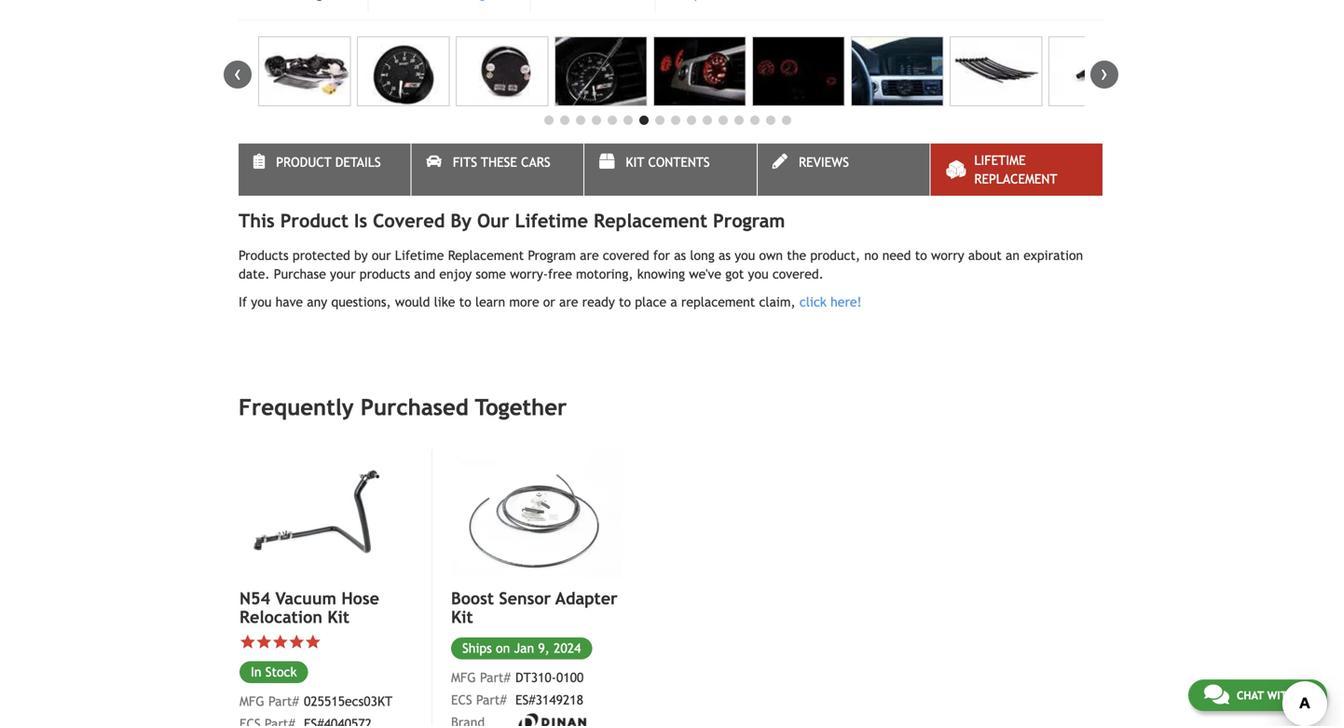 Task type: vqa. For each thing, say whether or not it's contained in the screenshot.
$1
no



Task type: describe. For each thing, give the bounding box(es) containing it.
9,
[[538, 641, 550, 656]]

2 as from the left
[[719, 248, 731, 263]]

fits
[[453, 155, 477, 170]]

this product is covered by our lifetime replacement program
[[239, 210, 785, 232]]

on
[[496, 641, 510, 656]]

reviews link
[[758, 144, 930, 196]]

mfg for mfg part# 025515ecs03kt
[[240, 694, 265, 709]]

product,
[[810, 248, 861, 263]]

replacement inside 'products protected by our lifetime replacement program are covered for as long as you own the product, no need to worry about an expiration date. purchase your products and enjoy some worry-free motoring, knowing we've got you covered.'
[[448, 248, 524, 263]]

like
[[434, 295, 455, 310]]

n54 vacuum hose relocation kit image
[[240, 450, 411, 578]]

5 es#2594694 - 02165ecskt - bmw 45mm boost gauge kit - monitor boost pressure with an accurate, innovative gauge with late-model oe looks - ecs - bmw image from the left
[[653, 37, 746, 106]]

knowing
[[637, 267, 685, 282]]

motoring,
[[576, 267, 633, 282]]

part# for 025515ecs03kt
[[268, 694, 299, 709]]

1 vertical spatial you
[[748, 267, 769, 282]]

0 vertical spatial product
[[276, 155, 332, 170]]

free
[[548, 267, 572, 282]]

n54
[[240, 589, 270, 608]]

product details
[[276, 155, 381, 170]]

covered.
[[773, 267, 824, 282]]

chat
[[1237, 689, 1264, 702]]

adapter
[[556, 589, 618, 608]]

comments image
[[1204, 683, 1229, 706]]

kit contents link
[[585, 144, 757, 196]]

purchase
[[274, 267, 326, 282]]

lifetime replacement link
[[931, 144, 1103, 196]]

product details link
[[239, 144, 411, 196]]

boost sensor adapter kit image
[[451, 450, 622, 578]]

dinan image
[[515, 713, 590, 726]]

mfg for mfg part# dt310-0100 ecs part# es#3149218
[[451, 670, 476, 685]]

date.
[[239, 267, 270, 282]]

place
[[635, 295, 667, 310]]

products
[[360, 267, 410, 282]]

kit inside boost sensor adapter kit
[[451, 607, 473, 627]]

boost sensor adapter kit link
[[451, 589, 622, 627]]

and
[[414, 267, 435, 282]]

with
[[1267, 689, 1295, 702]]

8 es#2594694 - 02165ecskt - bmw 45mm boost gauge kit - monitor boost pressure with an accurate, innovative gauge with late-model oe looks - ecs - bmw image from the left
[[950, 37, 1042, 106]]

part# for dt310-
[[480, 670, 511, 685]]

lifetime inside lifetime replacement
[[974, 153, 1026, 168]]

protected
[[293, 248, 350, 263]]

replacement
[[681, 295, 755, 310]]

n54 vacuum hose relocation kit link
[[240, 589, 411, 627]]

sensor
[[499, 589, 551, 608]]

in
[[251, 665, 262, 679]]

stock
[[265, 665, 297, 679]]

would
[[395, 295, 430, 310]]

4 star image from the left
[[305, 634, 321, 650]]

ships on jan 9, 2024
[[462, 641, 581, 656]]

0100
[[556, 670, 584, 685]]

our
[[477, 210, 509, 232]]

es#3149218
[[515, 693, 584, 708]]

worry-
[[510, 267, 548, 282]]

‹ link
[[224, 61, 252, 89]]

1 vertical spatial lifetime
[[515, 210, 588, 232]]

about
[[968, 248, 1002, 263]]

questions,
[[331, 295, 391, 310]]

details
[[335, 155, 381, 170]]

1 horizontal spatial program
[[713, 210, 785, 232]]

lifetime replacement
[[974, 153, 1058, 187]]

025515ecs03kt
[[304, 694, 393, 709]]

mfg part# dt310-0100 ecs part# es#3149218
[[451, 670, 584, 708]]

by
[[354, 248, 368, 263]]

ships
[[462, 641, 492, 656]]

1 horizontal spatial to
[[619, 295, 631, 310]]

ready
[[582, 295, 615, 310]]

claim,
[[759, 295, 796, 310]]

0 horizontal spatial to
[[459, 295, 471, 310]]

got
[[725, 267, 744, 282]]

boost
[[451, 589, 494, 608]]

kit inside n54 vacuum hose relocation kit
[[328, 607, 350, 627]]

any
[[307, 295, 327, 310]]



Task type: locate. For each thing, give the bounding box(es) containing it.
2 horizontal spatial lifetime
[[974, 153, 1026, 168]]

product left 'details'
[[276, 155, 332, 170]]

as
[[674, 248, 686, 263], [719, 248, 731, 263]]

relocation
[[240, 607, 322, 627]]

this
[[239, 210, 275, 232]]

0 vertical spatial are
[[580, 248, 599, 263]]

you up got
[[735, 248, 755, 263]]

replacement
[[974, 172, 1058, 187], [594, 210, 708, 232], [448, 248, 524, 263]]

to right like
[[459, 295, 471, 310]]

star image
[[289, 634, 305, 650]]

more
[[509, 295, 539, 310]]

›
[[1101, 61, 1108, 85]]

click here! link
[[800, 295, 862, 310]]

are right or
[[559, 295, 578, 310]]

or
[[543, 295, 555, 310]]

your
[[330, 267, 356, 282]]

2 star image from the left
[[256, 634, 272, 650]]

purchased
[[361, 394, 469, 421]]

2 horizontal spatial to
[[915, 248, 927, 263]]

to inside 'products protected by our lifetime replacement program are covered for as long as you own the product, no need to worry about an expiration date. purchase your products and enjoy some worry-free motoring, knowing we've got you covered.'
[[915, 248, 927, 263]]

› link
[[1091, 61, 1119, 89]]

0 horizontal spatial lifetime
[[395, 248, 444, 263]]

mfg part# 025515ecs03kt
[[240, 694, 393, 709]]

9 es#2594694 - 02165ecskt - bmw 45mm boost gauge kit - monitor boost pressure with an accurate, innovative gauge with late-model oe looks - ecs - bmw image from the left
[[1049, 37, 1141, 106]]

product
[[276, 155, 332, 170], [280, 210, 349, 232]]

mfg inside mfg part# dt310-0100 ecs part# es#3149218
[[451, 670, 476, 685]]

vacuum
[[275, 589, 336, 608]]

2024
[[554, 641, 581, 656]]

1 vertical spatial product
[[280, 210, 349, 232]]

4 es#2594694 - 02165ecskt - bmw 45mm boost gauge kit - monitor boost pressure with an accurate, innovative gauge with late-model oe looks - ecs - bmw image from the left
[[555, 37, 647, 106]]

by
[[451, 210, 472, 232]]

part# right ecs
[[476, 693, 507, 708]]

no
[[864, 248, 879, 263]]

frequently purchased together
[[239, 394, 567, 421]]

program inside 'products protected by our lifetime replacement program are covered for as long as you own the product, no need to worry about an expiration date. purchase your products and enjoy some worry-free motoring, knowing we've got you covered.'
[[528, 248, 576, 263]]

7 es#2594694 - 02165ecskt - bmw 45mm boost gauge kit - monitor boost pressure with an accurate, innovative gauge with late-model oe looks - ecs - bmw image from the left
[[851, 37, 944, 106]]

part# down stock
[[268, 694, 299, 709]]

to
[[915, 248, 927, 263], [459, 295, 471, 310], [619, 295, 631, 310]]

0 horizontal spatial replacement
[[448, 248, 524, 263]]

hose
[[341, 589, 379, 608]]

product up protected
[[280, 210, 349, 232]]

0 vertical spatial you
[[735, 248, 755, 263]]

lifetime inside 'products protected by our lifetime replacement program are covered for as long as you own the product, no need to worry about an expiration date. purchase your products and enjoy some worry-free motoring, knowing we've got you covered.'
[[395, 248, 444, 263]]

2 es#2594694 - 02165ecskt - bmw 45mm boost gauge kit - monitor boost pressure with an accurate, innovative gauge with late-model oe looks - ecs - bmw image from the left
[[357, 37, 450, 106]]

1 horizontal spatial as
[[719, 248, 731, 263]]

expiration
[[1024, 248, 1083, 263]]

kit
[[626, 155, 644, 170], [328, 607, 350, 627], [451, 607, 473, 627]]

boost sensor adapter kit
[[451, 589, 618, 627]]

our
[[372, 248, 391, 263]]

part# down on
[[480, 670, 511, 685]]

to left place
[[619, 295, 631, 310]]

mfg up ecs
[[451, 670, 476, 685]]

covered
[[603, 248, 649, 263]]

contents
[[648, 155, 710, 170]]

2 vertical spatial lifetime
[[395, 248, 444, 263]]

1 horizontal spatial kit
[[451, 607, 473, 627]]

‹
[[234, 61, 241, 85]]

enjoy
[[439, 267, 472, 282]]

fits these cars
[[453, 155, 551, 170]]

0 vertical spatial program
[[713, 210, 785, 232]]

need
[[883, 248, 911, 263]]

program up the own
[[713, 210, 785, 232]]

program up free
[[528, 248, 576, 263]]

1 horizontal spatial mfg
[[451, 670, 476, 685]]

we've
[[689, 267, 722, 282]]

1 as from the left
[[674, 248, 686, 263]]

1 horizontal spatial are
[[580, 248, 599, 263]]

2 vertical spatial you
[[251, 295, 272, 310]]

1 vertical spatial mfg
[[240, 694, 265, 709]]

0 vertical spatial lifetime
[[974, 153, 1026, 168]]

1 vertical spatial are
[[559, 295, 578, 310]]

0 horizontal spatial kit
[[328, 607, 350, 627]]

n54 vacuum hose relocation kit
[[240, 589, 379, 627]]

0 horizontal spatial are
[[559, 295, 578, 310]]

worry
[[931, 248, 965, 263]]

2 horizontal spatial replacement
[[974, 172, 1058, 187]]

long
[[690, 248, 715, 263]]

1 vertical spatial replacement
[[594, 210, 708, 232]]

0 vertical spatial replacement
[[974, 172, 1058, 187]]

1 horizontal spatial replacement
[[594, 210, 708, 232]]

a
[[671, 295, 677, 310]]

program
[[713, 210, 785, 232], [528, 248, 576, 263]]

0 horizontal spatial program
[[528, 248, 576, 263]]

covered
[[373, 210, 445, 232]]

ecs
[[451, 693, 472, 708]]

frequently
[[239, 394, 354, 421]]

here!
[[831, 295, 862, 310]]

together
[[475, 394, 567, 421]]

1 horizontal spatial lifetime
[[515, 210, 588, 232]]

learn
[[475, 295, 505, 310]]

part#
[[480, 670, 511, 685], [476, 693, 507, 708], [268, 694, 299, 709]]

you down the own
[[748, 267, 769, 282]]

3 es#2594694 - 02165ecskt - bmw 45mm boost gauge kit - monitor boost pressure with an accurate, innovative gauge with late-model oe looks - ecs - bmw image from the left
[[456, 37, 548, 106]]

some
[[476, 267, 506, 282]]

are up motoring, at left top
[[580, 248, 599, 263]]

reviews
[[799, 155, 849, 170]]

star image
[[240, 634, 256, 650], [256, 634, 272, 650], [272, 634, 289, 650], [305, 634, 321, 650]]

products protected by our lifetime replacement program are covered for as long as you own the product, no need to worry about an expiration date. purchase your products and enjoy some worry-free motoring, knowing we've got you covered.
[[239, 248, 1083, 282]]

1 vertical spatial program
[[528, 248, 576, 263]]

fits these cars link
[[412, 144, 584, 196]]

es#2594694 - 02165ecskt - bmw 45mm boost gauge kit - monitor boost pressure with an accurate, innovative gauge with late-model oe looks - ecs - bmw image
[[258, 37, 351, 106], [357, 37, 450, 106], [456, 37, 548, 106], [555, 37, 647, 106], [653, 37, 746, 106], [752, 37, 845, 106], [851, 37, 944, 106], [950, 37, 1042, 106], [1049, 37, 1141, 106]]

if
[[239, 295, 247, 310]]

0 horizontal spatial mfg
[[240, 694, 265, 709]]

to right need
[[915, 248, 927, 263]]

you right if at the left of the page
[[251, 295, 272, 310]]

6 es#2594694 - 02165ecskt - bmw 45mm boost gauge kit - monitor boost pressure with an accurate, innovative gauge with late-model oe looks - ecs - bmw image from the left
[[752, 37, 845, 106]]

us
[[1298, 689, 1312, 702]]

own
[[759, 248, 783, 263]]

replacement up 'some'
[[448, 248, 524, 263]]

for
[[653, 248, 670, 263]]

lifetime
[[974, 153, 1026, 168], [515, 210, 588, 232], [395, 248, 444, 263]]

2 vertical spatial replacement
[[448, 248, 524, 263]]

kit contents
[[626, 155, 710, 170]]

are inside 'products protected by our lifetime replacement program are covered for as long as you own the product, no need to worry about an expiration date. purchase your products and enjoy some worry-free motoring, knowing we've got you covered.'
[[580, 248, 599, 263]]

0 vertical spatial mfg
[[451, 670, 476, 685]]

cars
[[521, 155, 551, 170]]

1 star image from the left
[[240, 634, 256, 650]]

chat with us link
[[1188, 680, 1327, 711]]

is
[[354, 210, 367, 232]]

1 es#2594694 - 02165ecskt - bmw 45mm boost gauge kit - monitor boost pressure with an accurate, innovative gauge with late-model oe looks - ecs - bmw image from the left
[[258, 37, 351, 106]]

replacement up for
[[594, 210, 708, 232]]

are
[[580, 248, 599, 263], [559, 295, 578, 310]]

replacement inside lifetime replacement link
[[974, 172, 1058, 187]]

have
[[276, 295, 303, 310]]

as right for
[[674, 248, 686, 263]]

mfg down in
[[240, 694, 265, 709]]

0 horizontal spatial as
[[674, 248, 686, 263]]

you
[[735, 248, 755, 263], [748, 267, 769, 282], [251, 295, 272, 310]]

chat with us
[[1237, 689, 1312, 702]]

the
[[787, 248, 806, 263]]

jan
[[514, 641, 534, 656]]

as up got
[[719, 248, 731, 263]]

click
[[800, 295, 827, 310]]

an
[[1006, 248, 1020, 263]]

replacement up an
[[974, 172, 1058, 187]]

in stock
[[251, 665, 297, 679]]

2 horizontal spatial kit
[[626, 155, 644, 170]]

products
[[239, 248, 289, 263]]

if you have any questions, would like to learn more or are ready to place a replacement claim, click here!
[[239, 295, 862, 310]]

these
[[481, 155, 517, 170]]

3 star image from the left
[[272, 634, 289, 650]]



